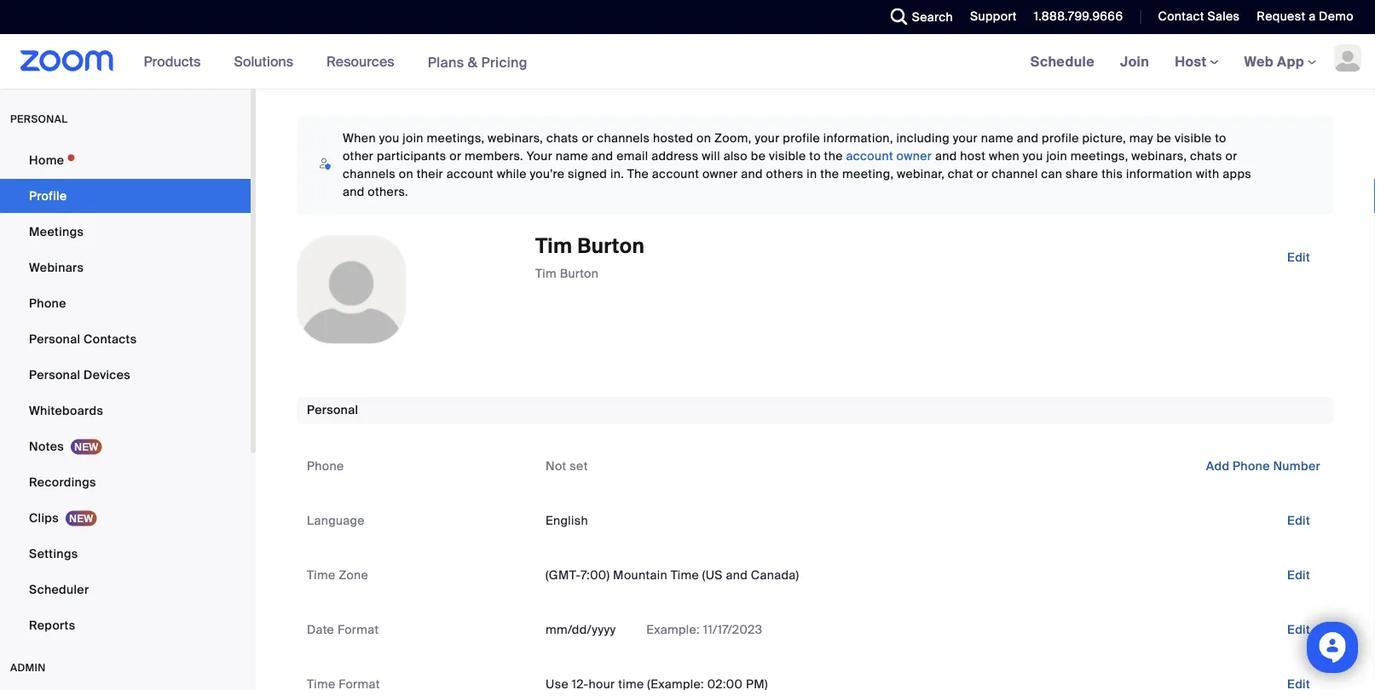 Task type: vqa. For each thing, say whether or not it's contained in the screenshot.
Next icon
no



Task type: locate. For each thing, give the bounding box(es) containing it.
0 vertical spatial on
[[697, 130, 711, 146]]

7:00)
[[581, 568, 610, 584]]

edit for 3rd the edit "button" from the top
[[1288, 568, 1311, 584]]

1.888.799.9666 button
[[1021, 0, 1128, 34], [1034, 9, 1124, 24]]

phone right add
[[1233, 459, 1270, 475]]

contact sales link
[[1146, 0, 1245, 34], [1158, 9, 1240, 24]]

1 vertical spatial channels
[[343, 166, 396, 182]]

name up the signed
[[556, 148, 589, 164]]

0 vertical spatial visible
[[1175, 130, 1212, 146]]

on inside and host when you join meetings, webinars, chats or channels on their account while you're signed in. the account owner and others in the meeting, webinar, chat or channel can share this information with apps and others.
[[399, 166, 414, 182]]

search
[[912, 9, 953, 25]]

picture,
[[1083, 130, 1127, 146]]

channels down the other
[[343, 166, 396, 182]]

schedule link
[[1018, 34, 1108, 89]]

2 horizontal spatial account
[[846, 148, 894, 164]]

1 edit from the top
[[1288, 249, 1311, 265]]

personal
[[29, 331, 80, 347], [29, 367, 80, 383], [307, 403, 358, 418]]

0 horizontal spatial name
[[556, 148, 589, 164]]

1 vertical spatial owner
[[703, 166, 738, 182]]

webinars, up members.
[[488, 130, 543, 146]]

set
[[570, 459, 588, 475]]

tim burton tim burton
[[536, 233, 645, 281]]

canada)
[[751, 568, 799, 584]]

you inside and host when you join meetings, webinars, chats or channels on their account while you're signed in. the account owner and others in the meeting, webinar, chat or channel can share this information with apps and others.
[[1023, 148, 1044, 164]]

1 horizontal spatial on
[[697, 130, 711, 146]]

0 vertical spatial owner
[[897, 148, 932, 164]]

meetings, up members.
[[427, 130, 485, 146]]

request a demo link
[[1245, 0, 1376, 34], [1257, 9, 1354, 24]]

to up the in at the top right of the page
[[810, 148, 821, 164]]

add phone number
[[1206, 459, 1321, 475]]

scheduler
[[29, 582, 89, 598]]

0 vertical spatial channels
[[597, 130, 650, 146]]

and host when you join meetings, webinars, chats or channels on their account while you're signed in. the account owner and others in the meeting, webinar, chat or channel can share this information with apps and others.
[[343, 148, 1252, 200]]

2 your from the left
[[953, 130, 978, 146]]

and
[[1017, 130, 1039, 146], [592, 148, 614, 164], [935, 148, 957, 164], [741, 166, 763, 182], [343, 184, 365, 200], [726, 568, 748, 584]]

channels inside and host when you join meetings, webinars, chats or channels on their account while you're signed in. the account owner and others in the meeting, webinar, chat or channel can share this information with apps and others.
[[343, 166, 396, 182]]

to up the with
[[1215, 130, 1227, 146]]

chats up your
[[547, 130, 579, 146]]

pricing
[[481, 53, 528, 71]]

chats inside and host when you join meetings, webinars, chats or channels on their account while you're signed in. the account owner and others in the meeting, webinar, chat or channel can share this information with apps and others.
[[1191, 148, 1223, 164]]

and right (us
[[726, 568, 748, 584]]

1 vertical spatial tim
[[536, 266, 557, 281]]

owner up webinar, on the right top of the page
[[897, 148, 932, 164]]

sales
[[1208, 9, 1240, 24]]

meetings, inside when you join meetings, webinars, chats or channels hosted on zoom, your profile information, including your name and profile picture, may be visible to other participants or members. your name and email address will also be visible to the
[[427, 130, 485, 146]]

phone link
[[0, 287, 251, 321]]

owner down will
[[703, 166, 738, 182]]

the inside and host when you join meetings, webinars, chats or channels on their account while you're signed in. the account owner and others in the meeting, webinar, chat or channel can share this information with apps and others.
[[821, 166, 839, 182]]

webinars, inside when you join meetings, webinars, chats or channels hosted on zoom, your profile information, including your name and profile picture, may be visible to other participants or members. your name and email address will also be visible to the
[[488, 130, 543, 146]]

phone up the language
[[307, 459, 344, 475]]

profile link
[[0, 179, 251, 213]]

you're
[[530, 166, 565, 182]]

account down members.
[[447, 166, 494, 182]]

visible up the with
[[1175, 130, 1212, 146]]

phone
[[29, 295, 66, 311], [307, 459, 344, 475], [1233, 459, 1270, 475]]

0 vertical spatial meetings,
[[427, 130, 485, 146]]

and up the in.
[[592, 148, 614, 164]]

join up participants
[[403, 130, 424, 146]]

when
[[989, 148, 1020, 164]]

plans
[[428, 53, 464, 71]]

visible up 'others'
[[769, 148, 806, 164]]

1 vertical spatial be
[[751, 148, 766, 164]]

banner
[[0, 34, 1376, 90]]

resources button
[[327, 34, 402, 89]]

0 horizontal spatial visible
[[769, 148, 806, 164]]

meetings, down picture, on the right top
[[1071, 148, 1129, 164]]

in
[[807, 166, 817, 182]]

0 horizontal spatial webinars,
[[488, 130, 543, 146]]

0 horizontal spatial phone
[[29, 295, 66, 311]]

1 horizontal spatial chats
[[1191, 148, 1223, 164]]

1 vertical spatial the
[[821, 166, 839, 182]]

1 horizontal spatial be
[[1157, 130, 1172, 146]]

1 your from the left
[[755, 130, 780, 146]]

1.888.799.9666 button up schedule link
[[1034, 9, 1124, 24]]

1 horizontal spatial profile
[[1042, 130, 1079, 146]]

join up can
[[1047, 148, 1068, 164]]

or up apps
[[1226, 148, 1238, 164]]

1 vertical spatial join
[[1047, 148, 1068, 164]]

visible
[[1175, 130, 1212, 146], [769, 148, 806, 164]]

webinars, inside and host when you join meetings, webinars, chats or channels on their account while you're signed in. the account owner and others in the meeting, webinar, chat or channel can share this information with apps and others.
[[1132, 148, 1187, 164]]

join inside and host when you join meetings, webinars, chats or channels on their account while you're signed in. the account owner and others in the meeting, webinar, chat or channel can share this information with apps and others.
[[1047, 148, 1068, 164]]

1 vertical spatial visible
[[769, 148, 806, 164]]

1 horizontal spatial meetings,
[[1071, 148, 1129, 164]]

on down participants
[[399, 166, 414, 182]]

3 edit button from the top
[[1274, 562, 1324, 590]]

language
[[307, 513, 365, 529]]

edit for first the edit "button" from the top
[[1288, 249, 1311, 265]]

your up host
[[953, 130, 978, 146]]

time left (us
[[671, 568, 699, 584]]

personal devices
[[29, 367, 131, 383]]

0 horizontal spatial chats
[[547, 130, 579, 146]]

channel
[[992, 166, 1038, 182]]

will
[[702, 148, 721, 164]]

(us
[[703, 568, 723, 584]]

zoom logo image
[[20, 50, 114, 72]]

others.
[[368, 184, 408, 200]]

1 horizontal spatial time
[[671, 568, 699, 584]]

0 vertical spatial the
[[824, 148, 843, 164]]

0 horizontal spatial you
[[379, 130, 400, 146]]

tim
[[536, 233, 573, 260], [536, 266, 557, 281]]

1 vertical spatial webinars,
[[1132, 148, 1187, 164]]

phone down "webinars"
[[29, 295, 66, 311]]

account up meeting,
[[846, 148, 894, 164]]

1 vertical spatial burton
[[560, 266, 599, 281]]

time
[[307, 568, 336, 584], [671, 568, 699, 584]]

1 horizontal spatial account
[[652, 166, 699, 182]]

chats
[[547, 130, 579, 146], [1191, 148, 1223, 164]]

0 vertical spatial name
[[981, 130, 1014, 146]]

1 tim from the top
[[536, 233, 573, 260]]

account down address
[[652, 166, 699, 182]]

the down information,
[[824, 148, 843, 164]]

share
[[1066, 166, 1099, 182]]

date format
[[307, 623, 379, 638]]

settings
[[29, 546, 78, 562]]

on up will
[[697, 130, 711, 146]]

1 horizontal spatial your
[[953, 130, 978, 146]]

be right also
[[751, 148, 766, 164]]

support link
[[958, 0, 1021, 34], [971, 9, 1017, 24]]

0 vertical spatial be
[[1157, 130, 1172, 146]]

the
[[824, 148, 843, 164], [821, 166, 839, 182]]

2 edit from the top
[[1288, 513, 1311, 529]]

email
[[617, 148, 649, 164]]

2 horizontal spatial phone
[[1233, 459, 1270, 475]]

0 horizontal spatial be
[[751, 148, 766, 164]]

you inside when you join meetings, webinars, chats or channels hosted on zoom, your profile information, including your name and profile picture, may be visible to other participants or members. your name and email address will also be visible to the
[[379, 130, 400, 146]]

1 edit button from the top
[[1274, 244, 1324, 271]]

0 horizontal spatial on
[[399, 166, 414, 182]]

1 horizontal spatial owner
[[897, 148, 932, 164]]

channels up email
[[597, 130, 650, 146]]

0 horizontal spatial time
[[307, 568, 336, 584]]

your right zoom,
[[755, 130, 780, 146]]

1 horizontal spatial channels
[[597, 130, 650, 146]]

0 horizontal spatial your
[[755, 130, 780, 146]]

profile up and host when you join meetings, webinars, chats or channels on their account while you're signed in. the account owner and others in the meeting, webinar, chat or channel can share this information with apps and others.
[[783, 130, 820, 146]]

2 tim from the top
[[536, 266, 557, 281]]

1 vertical spatial you
[[1023, 148, 1044, 164]]

chats up the with
[[1191, 148, 1223, 164]]

0 horizontal spatial channels
[[343, 166, 396, 182]]

2 time from the left
[[671, 568, 699, 584]]

while
[[497, 166, 527, 182]]

search button
[[878, 0, 958, 34]]

0 vertical spatial webinars,
[[488, 130, 543, 146]]

0 vertical spatial to
[[1215, 130, 1227, 146]]

account
[[846, 148, 894, 164], [447, 166, 494, 182], [652, 166, 699, 182]]

4 edit from the top
[[1288, 623, 1311, 638]]

0 horizontal spatial account
[[447, 166, 494, 182]]

profile up can
[[1042, 130, 1079, 146]]

plans & pricing link
[[428, 53, 528, 71], [428, 53, 528, 71]]

1 horizontal spatial join
[[1047, 148, 1068, 164]]

0 horizontal spatial profile
[[783, 130, 820, 146]]

1 vertical spatial chats
[[1191, 148, 1223, 164]]

0 vertical spatial personal
[[29, 331, 80, 347]]

request
[[1257, 9, 1306, 24]]

be right may
[[1157, 130, 1172, 146]]

members.
[[465, 148, 524, 164]]

may
[[1130, 130, 1154, 146]]

product information navigation
[[131, 34, 541, 90]]

on
[[697, 130, 711, 146], [399, 166, 414, 182]]

webinars link
[[0, 251, 251, 285]]

0 vertical spatial chats
[[547, 130, 579, 146]]

0 vertical spatial you
[[379, 130, 400, 146]]

apps
[[1223, 166, 1252, 182]]

0 horizontal spatial owner
[[703, 166, 738, 182]]

reports link
[[0, 609, 251, 643]]

solutions
[[234, 52, 293, 70]]

owner inside and host when you join meetings, webinars, chats or channels on their account while you're signed in. the account owner and others in the meeting, webinar, chat or channel can share this information with apps and others.
[[703, 166, 738, 182]]

1 horizontal spatial webinars,
[[1132, 148, 1187, 164]]

0 vertical spatial tim
[[536, 233, 573, 260]]

banner containing products
[[0, 34, 1376, 90]]

0 horizontal spatial join
[[403, 130, 424, 146]]

edit for third the edit "button" from the bottom of the page
[[1288, 513, 1311, 529]]

and down also
[[741, 166, 763, 182]]

1 vertical spatial on
[[399, 166, 414, 182]]

user photo image
[[298, 236, 405, 344]]

hosted
[[653, 130, 694, 146]]

you up participants
[[379, 130, 400, 146]]

phone inside personal menu menu
[[29, 295, 66, 311]]

1 vertical spatial personal
[[29, 367, 80, 383]]

profile
[[783, 130, 820, 146], [1042, 130, 1079, 146]]

the right the in at the top right of the page
[[821, 166, 839, 182]]

personal contacts
[[29, 331, 137, 347]]

1 vertical spatial name
[[556, 148, 589, 164]]

0 horizontal spatial meetings,
[[427, 130, 485, 146]]

1 vertical spatial meetings,
[[1071, 148, 1129, 164]]

3 edit from the top
[[1288, 568, 1311, 584]]

profile
[[29, 188, 67, 204]]

clips link
[[0, 501, 251, 536]]

webinars, up information
[[1132, 148, 1187, 164]]

1 horizontal spatial name
[[981, 130, 1014, 146]]

1 horizontal spatial you
[[1023, 148, 1044, 164]]

schedule
[[1031, 52, 1095, 70]]

be
[[1157, 130, 1172, 146], [751, 148, 766, 164]]

or
[[582, 130, 594, 146], [450, 148, 462, 164], [1226, 148, 1238, 164], [977, 166, 989, 182]]

0 vertical spatial join
[[403, 130, 424, 146]]

edit user photo image
[[338, 282, 365, 298]]

webinars,
[[488, 130, 543, 146], [1132, 148, 1187, 164]]

and up when
[[1017, 130, 1039, 146]]

including
[[897, 130, 950, 146]]

(gmt-
[[546, 568, 581, 584]]

web app button
[[1245, 52, 1317, 70]]

address
[[652, 148, 699, 164]]

personal menu menu
[[0, 143, 251, 645]]

profile picture image
[[1335, 44, 1362, 72]]

time left zone
[[307, 568, 336, 584]]

name up when
[[981, 130, 1014, 146]]

0 horizontal spatial to
[[810, 148, 821, 164]]

you up channel
[[1023, 148, 1044, 164]]

can
[[1042, 166, 1063, 182]]



Task type: describe. For each thing, give the bounding box(es) containing it.
1 vertical spatial to
[[810, 148, 821, 164]]

your
[[527, 148, 553, 164]]

whiteboards
[[29, 403, 103, 419]]

4 edit button from the top
[[1274, 617, 1324, 644]]

add
[[1206, 459, 1230, 475]]

join
[[1121, 52, 1150, 70]]

products
[[144, 52, 201, 70]]

add phone number button
[[1193, 453, 1335, 481]]

personal devices link
[[0, 358, 251, 392]]

meetings link
[[0, 215, 251, 249]]

or up the signed
[[582, 130, 594, 146]]

&
[[468, 53, 478, 71]]

the inside when you join meetings, webinars, chats or channels hosted on zoom, your profile information, including your name and profile picture, may be visible to other participants or members. your name and email address will also be visible to the
[[824, 148, 843, 164]]

products button
[[144, 34, 208, 89]]

phone inside button
[[1233, 459, 1270, 475]]

resources
[[327, 52, 395, 70]]

time zone
[[307, 568, 369, 584]]

recordings
[[29, 475, 96, 490]]

contact
[[1158, 9, 1205, 24]]

example:
[[647, 623, 700, 638]]

mountain
[[613, 568, 668, 584]]

and up chat
[[935, 148, 957, 164]]

not
[[546, 459, 567, 475]]

home link
[[0, 143, 251, 177]]

admin
[[10, 662, 46, 675]]

english
[[546, 513, 588, 529]]

information,
[[824, 130, 894, 146]]

1 horizontal spatial phone
[[307, 459, 344, 475]]

signed
[[568, 166, 607, 182]]

or left members.
[[450, 148, 462, 164]]

zone
[[339, 568, 369, 584]]

notes
[[29, 439, 64, 455]]

and left others.
[[343, 184, 365, 200]]

personal for personal devices
[[29, 367, 80, 383]]

join link
[[1108, 34, 1163, 89]]

meetings, inside and host when you join meetings, webinars, chats or channels on their account while you're signed in. the account owner and others in the meeting, webinar, chat or channel can share this information with apps and others.
[[1071, 148, 1129, 164]]

2 edit button from the top
[[1274, 508, 1324, 535]]

when you join meetings, webinars, chats or channels hosted on zoom, your profile information, including your name and profile picture, may be visible to other participants or members. your name and email address will also be visible to the
[[343, 130, 1227, 164]]

web app
[[1245, 52, 1305, 70]]

1 horizontal spatial to
[[1215, 130, 1227, 146]]

1.888.799.9666 button up schedule
[[1021, 0, 1128, 34]]

whiteboards link
[[0, 394, 251, 428]]

account owner link
[[846, 148, 932, 164]]

devices
[[84, 367, 131, 383]]

channels inside when you join meetings, webinars, chats or channels hosted on zoom, your profile information, including your name and profile picture, may be visible to other participants or members. your name and email address will also be visible to the
[[597, 130, 650, 146]]

their
[[417, 166, 443, 182]]

chat
[[948, 166, 974, 182]]

the
[[628, 166, 649, 182]]

contacts
[[84, 331, 137, 347]]

home
[[29, 152, 64, 168]]

when
[[343, 130, 376, 146]]

not set
[[546, 459, 588, 475]]

join inside when you join meetings, webinars, chats or channels hosted on zoom, your profile information, including your name and profile picture, may be visible to other participants or members. your name and email address will also be visible to the
[[403, 130, 424, 146]]

host
[[1175, 52, 1211, 70]]

meetings
[[29, 224, 84, 240]]

1 time from the left
[[307, 568, 336, 584]]

number
[[1274, 459, 1321, 475]]

scheduler link
[[0, 573, 251, 607]]

account owner
[[846, 148, 932, 164]]

webinar,
[[897, 166, 945, 182]]

plans & pricing
[[428, 53, 528, 71]]

webinars
[[29, 260, 84, 275]]

1.888.799.9666
[[1034, 9, 1124, 24]]

notes link
[[0, 430, 251, 464]]

with
[[1196, 166, 1220, 182]]

others
[[766, 166, 804, 182]]

11/17/2023
[[703, 623, 763, 638]]

mm/dd/yyyy
[[546, 623, 616, 638]]

recordings link
[[0, 466, 251, 500]]

on inside when you join meetings, webinars, chats or channels hosted on zoom, your profile information, including your name and profile picture, may be visible to other participants or members. your name and email address will also be visible to the
[[697, 130, 711, 146]]

contact sales
[[1158, 9, 1240, 24]]

in.
[[611, 166, 624, 182]]

zoom,
[[715, 130, 752, 146]]

2 profile from the left
[[1042, 130, 1079, 146]]

1 profile from the left
[[783, 130, 820, 146]]

personal contacts link
[[0, 322, 251, 356]]

also
[[724, 148, 748, 164]]

host button
[[1175, 52, 1219, 70]]

host
[[961, 148, 986, 164]]

1 horizontal spatial visible
[[1175, 130, 1212, 146]]

chats inside when you join meetings, webinars, chats or channels hosted on zoom, your profile information, including your name and profile picture, may be visible to other participants or members. your name and email address will also be visible to the
[[547, 130, 579, 146]]

0 vertical spatial burton
[[578, 233, 645, 260]]

app
[[1278, 52, 1305, 70]]

personal for personal contacts
[[29, 331, 80, 347]]

other
[[343, 148, 374, 164]]

personal
[[10, 113, 68, 126]]

a
[[1309, 9, 1316, 24]]

meetings navigation
[[1018, 34, 1376, 90]]

support
[[971, 9, 1017, 24]]

(gmt-7:00) mountain time (us and canada)
[[546, 568, 799, 584]]

2 vertical spatial personal
[[307, 403, 358, 418]]

date
[[307, 623, 334, 638]]

this
[[1102, 166, 1123, 182]]

or down host
[[977, 166, 989, 182]]

demo
[[1319, 9, 1354, 24]]

edit for 1st the edit "button" from the bottom
[[1288, 623, 1311, 638]]

reports
[[29, 618, 75, 634]]



